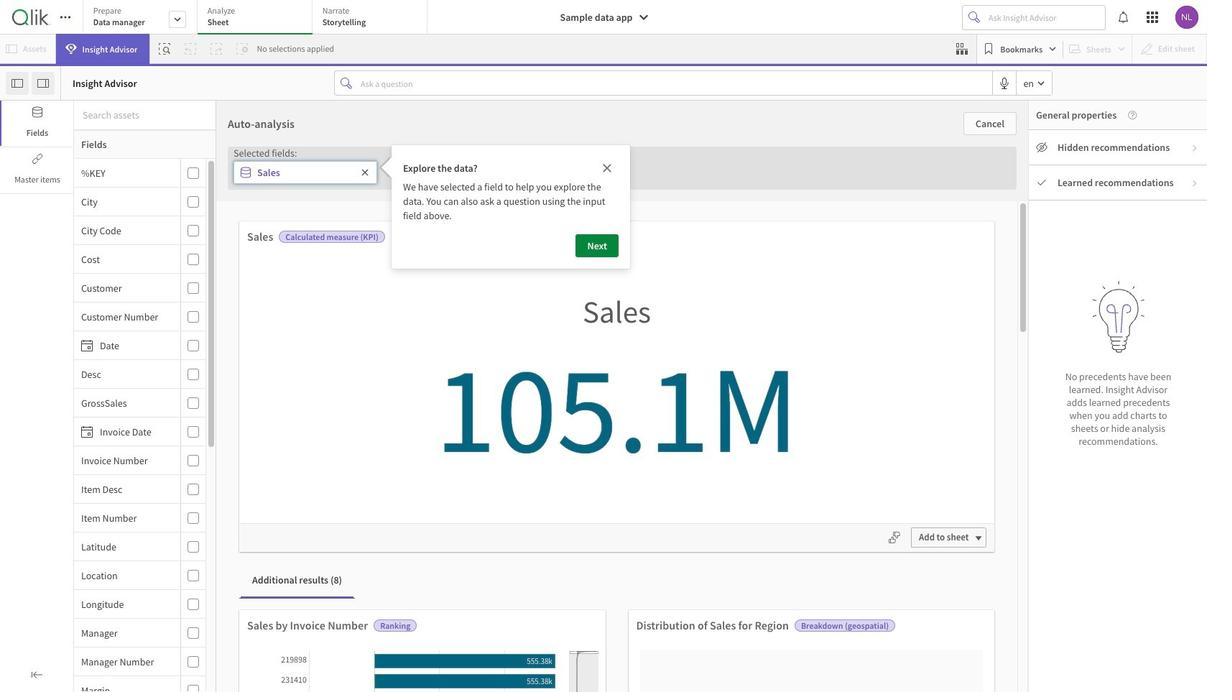 Task type: vqa. For each thing, say whether or not it's contained in the screenshot.
%Key menu item on the top of the page
yes



Task type: locate. For each thing, give the bounding box(es) containing it.
city menu item
[[74, 188, 206, 216]]

hide properties image
[[37, 77, 49, 89]]

manager menu item
[[74, 619, 206, 648]]

date menu item
[[74, 331, 206, 360]]

customer menu item
[[74, 274, 206, 303]]

application
[[0, 0, 1208, 692]]

hide assets image
[[12, 77, 23, 89]]

%key menu item
[[74, 159, 206, 188]]

cost menu item
[[74, 245, 206, 274]]

customer number menu item
[[74, 303, 206, 331]]

Ask a question text field
[[358, 72, 993, 95]]

Ask Insight Advisor text field
[[987, 6, 1106, 29]]

view disabled image
[[1037, 142, 1048, 153]]

tab list
[[83, 0, 433, 36]]

margin menu item
[[74, 677, 206, 692]]

medium image
[[1037, 177, 1048, 188]]

invoice number menu item
[[74, 447, 206, 475]]

edit image
[[754, 444, 771, 457]]

longitude menu item
[[74, 590, 206, 619]]

menu
[[74, 159, 216, 692]]



Task type: describe. For each thing, give the bounding box(es) containing it.
grosssales menu item
[[74, 389, 206, 418]]

desc menu item
[[74, 360, 206, 389]]

manager number menu item
[[74, 648, 206, 677]]

selections tool image
[[957, 43, 969, 55]]

help image
[[1118, 111, 1138, 119]]

Search assets text field
[[74, 102, 216, 128]]

invoice date menu item
[[74, 418, 206, 447]]

results tabs tab list
[[241, 564, 354, 598]]

location menu item
[[74, 562, 206, 590]]

latitude menu item
[[74, 533, 206, 562]]

city code menu item
[[74, 216, 206, 245]]

deselect field image
[[361, 168, 370, 177]]

item number menu item
[[74, 504, 206, 533]]

item desc menu item
[[74, 475, 206, 504]]



